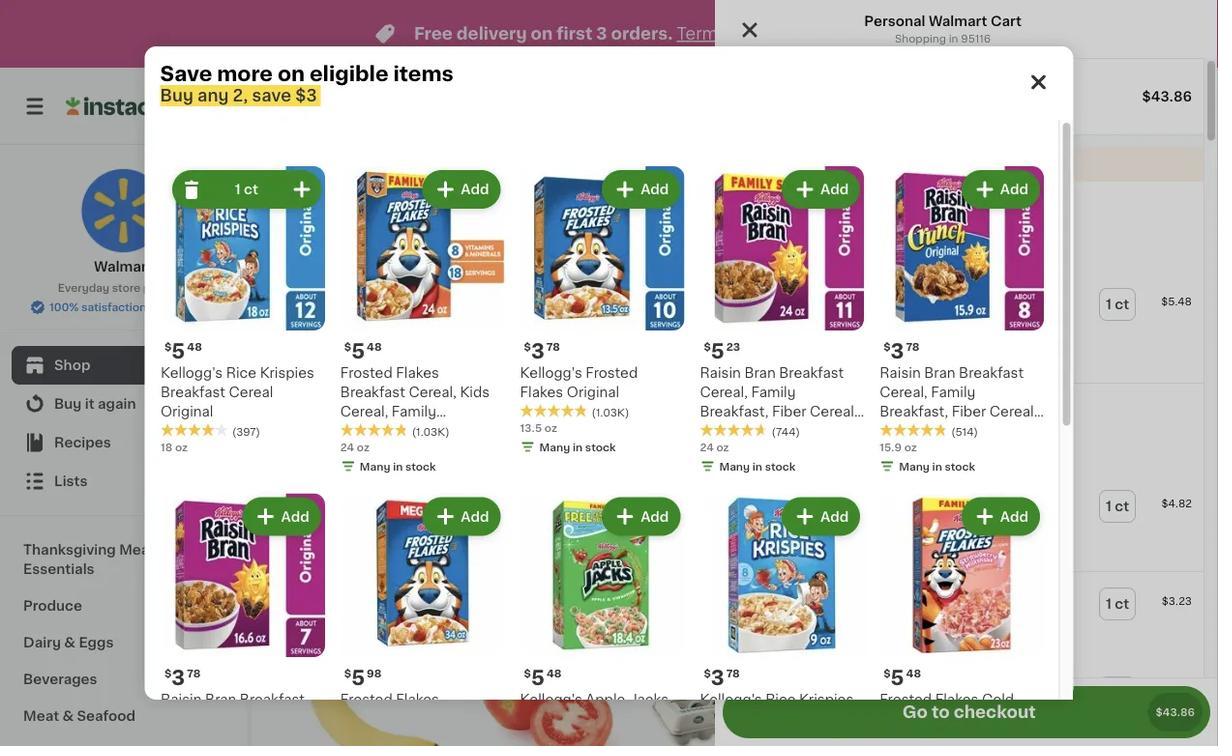 Task type: describe. For each thing, give the bounding box(es) containing it.
see eligible items button for kellogg's
[[789, 236, 950, 269]]

0 vertical spatial $43.86
[[1142, 90, 1192, 104]]

view for best sellers
[[942, 568, 975, 581]]

97
[[1029, 412, 1043, 422]]

flakes for frosted flakes cold breakfast cereal, 8 vitamins and mineral
[[935, 694, 978, 707]]

frosted flakes breakfast cereal, kids cereal, fami
[[340, 694, 489, 747]]

kellogg's rice krispies breakfast cereal original image
[[727, 284, 767, 325]]

product group containing great value 2% reduced fat milk
[[715, 573, 1204, 662]]

(1.03k) for 3
[[591, 407, 629, 418]]

1 choose replacement from the top
[[812, 350, 927, 361]]

essentials
[[23, 563, 94, 577]]

breakfast inside frosted flakes breakfast cereal, kids cereal, family breakfast, original
[[340, 386, 405, 399]]

breakfast, inside frosted flakes breakfast cereal, kids cereal, family breakfast, original
[[340, 425, 409, 438]]

meat
[[23, 710, 59, 724]]

1 ct button for mccormick® pure almond extract
[[1100, 492, 1135, 523]]

buy any 2, save $3 dialog
[[145, 46, 1073, 747]]

5 for frosted flakes cold breakfast cereal, 8 vitamins and mineral
[[890, 668, 904, 688]]

$4.82
[[1161, 499, 1192, 510]]

product group containing 6
[[1002, 238, 1165, 507]]

$ up "vitamins"
[[883, 669, 890, 680]]

organic bananas
[[468, 436, 584, 450]]

kellogg's for kellogg's apple jacks breakfast cereal, kids snacks, fami
[[520, 694, 582, 707]]

1 inside "buy any 2, save $3 add 1 more eligible item to redeem"
[[814, 219, 818, 230]]

fruit
[[355, 178, 405, 198]]

peel
[[1022, 475, 1052, 489]]

18 oz
[[160, 442, 187, 453]]

kids inside kellogg's apple jacks breakfast cereal, kids snacks, fami
[[639, 713, 669, 727]]

oz up bananas
[[544, 423, 557, 433]]

11 button
[[1101, 83, 1180, 130]]

cereal, inside 'frosted flakes cold breakfast cereal, 8 vitamins and mineral'
[[947, 713, 995, 727]]

3 for kellogg's frosted flakes original
[[531, 341, 544, 361]]

original inside kellogg's rice krispies breakfast cereal original 18 oz
[[846, 303, 899, 316]]

store
[[112, 283, 140, 294]]

/pkg
[[696, 409, 730, 425]]

cold
[[981, 694, 1014, 707]]

promotion-wrapper element containing buy any 2, save $3
[[715, 182, 1204, 384]]

ct for mccormick® pure almond extract
[[1115, 500, 1129, 514]]

free delivery on first 3 orders. terms apply.
[[414, 26, 782, 42]]

(514)
[[951, 426, 977, 437]]

flakes for frosted flakes breakfast cereal, kids cereal, fami
[[396, 694, 439, 707]]

redeem inside the 'spend $15, save $5 spend $10.18 more to redeem'
[[906, 422, 947, 432]]

pom wonderful ready- to-eat pomegranate arils 4 oz container
[[824, 436, 986, 505]]

value for 2%
[[840, 587, 877, 601]]

buy for buy any 2, save $3 add 1 more eligible item to redeem
[[789, 200, 818, 214]]

more inside save more on eligible items buy any 2, save $3
[[217, 63, 273, 84]]

great for great value 2% reduced fat milk 1 gal
[[798, 587, 837, 601]]

1 down "mandarins"
[[1106, 500, 1112, 514]]

personal
[[864, 15, 925, 28]]

98
[[366, 669, 381, 680]]

krispies for 3
[[799, 694, 853, 707]]

save inside the 'spend $15, save $5 spend $10.18 more to redeem'
[[870, 403, 903, 416]]

kellogg's rice krispies breakfast cereal, kids cereal, fami
[[699, 694, 853, 747]]

beverages
[[23, 673, 97, 687]]

1 ct inside buy any 2, save $3 dialog
[[234, 183, 258, 196]]

$0.33 element
[[290, 408, 453, 433]]

$ inside $ 5 23
[[703, 342, 710, 352]]

more inside "buy any 2, save $3 add 1 more eligible item to redeem"
[[821, 219, 849, 230]]

is
[[852, 158, 864, 171]]

fiber for (744)
[[771, 405, 806, 419]]

all
[[203, 102, 217, 113]]

shopping
[[895, 33, 946, 44]]

48 for frosted flakes cold breakfast cereal, 8 vitamins and mineral
[[906, 669, 921, 680]]

oz up pomegranate
[[904, 442, 916, 453]]

seed
[[798, 692, 834, 706]]

to inside the 'spend $15, save $5 spend $10.18 more to redeem'
[[892, 422, 903, 432]]

great value white organic sesame seed button
[[798, 675, 1055, 707]]

& for dairy
[[64, 637, 75, 650]]

2
[[798, 511, 805, 521]]

prices
[[143, 283, 177, 294]]

2, inside "buy any 2, save $3 add 1 more eligible item to redeem"
[[850, 200, 863, 214]]

delivery inside limited time offer region
[[456, 26, 527, 42]]

ct inside buy any 2, save $3 dialog
[[243, 183, 258, 196]]

view all (30+) button
[[934, 555, 1056, 594]]

krispies inside kellogg's rice krispies breakfast cereal original 18 oz
[[898, 287, 952, 301]]

package
[[727, 490, 773, 501]]

family inside raisin bran breakfast cereal, family breakfast, fiber cerea
[[211, 713, 256, 727]]

thanksgiving meal essentials link
[[12, 532, 235, 588]]

in inside "personal walmart cart shopping in 95116"
[[949, 33, 958, 44]]

1 horizontal spatial delivery
[[793, 158, 849, 171]]

24 oz for frosted flakes breakfast cereal, kids cereal, family breakfast, original
[[340, 442, 369, 453]]

halos
[[1076, 436, 1115, 450]]

3 inside limited time offer region
[[596, 26, 607, 42]]

$3 inside "buy any 2, save $3 add 1 more eligible item to redeem"
[[903, 200, 921, 214]]

breakfast inside kellogg's rice krispies breakfast cereal original 18 oz
[[956, 287, 1021, 301]]

buy for buy it again
[[54, 398, 82, 411]]

$ up $0.33 element
[[344, 342, 351, 352]]

fiber for (514)
[[951, 405, 986, 419]]

apply.
[[731, 26, 782, 42]]

5 inside wonderful halos sweet, seedless, easy- to-peel mandarins 5 lb
[[1002, 494, 1009, 505]]

1237
[[927, 99, 960, 113]]

original up 15.9 oz on the bottom of page
[[879, 425, 932, 438]]

eligible inside save more on eligible items buy any 2, save $3
[[310, 63, 388, 84]]

1 inside great value 2% reduced fat milk 1 gal
[[798, 608, 803, 619]]

east
[[964, 99, 997, 113]]

choose for great
[[812, 636, 854, 647]]

$ up kellogg's frosted flakes original
[[523, 342, 531, 352]]

walmart inside "personal walmart cart shopping in 95116"
[[929, 15, 987, 28]]

kellogg's apple jacks breakfast cereal, kids snacks, fami
[[520, 694, 669, 747]]

breakfast inside 'frosted flakes cold breakfast cereal, 8 vitamins and mineral'
[[879, 713, 944, 727]]

organic for organic bananas
[[468, 436, 522, 450]]

fresh
[[290, 178, 350, 198]]

1 left $5.48
[[1106, 298, 1112, 312]]

view all (40+) button
[[934, 168, 1056, 207]]

items for buy any 2, save $3
[[892, 246, 931, 259]]

add inside "buy any 2, save $3 add 1 more eligible item to redeem"
[[789, 219, 811, 230]]

organic for organic
[[470, 389, 514, 400]]

oz right 42
[[356, 442, 369, 453]]

many down 13.5 oz
[[539, 442, 570, 453]]

items for spend $15, save $5
[[892, 448, 931, 462]]

many in stock down seedless
[[719, 461, 795, 472]]

each (est.)
[[513, 409, 596, 425]]

items inside save more on eligible items buy any 2, save $3
[[393, 63, 454, 84]]

15.9 oz
[[879, 442, 916, 453]]

4 inside pom wonderful ready- to-eat pomegranate arils 4 oz container
[[824, 494, 832, 505]]

1 ct for kellogg's rice krispies breakfast cereal original
[[1106, 298, 1129, 312]]

thanksgiving meal essentials
[[23, 544, 153, 577]]

kids inside kellogg's rice krispies breakfast cereal, kids cereal, fami
[[819, 713, 849, 727]]

choose replacement for value
[[812, 636, 927, 647]]

flakes for frosted flakes breakfast cereal, kids cereal, family breakfast, original
[[396, 366, 439, 380]]

(397)
[[232, 426, 260, 437]]

kids inside frosted flakes breakfast cereal, kids cereal, fami
[[459, 713, 489, 727]]

remove button for extract
[[935, 535, 1001, 553]]

dairy
[[23, 637, 61, 650]]

original inside kellogg's rice krispies breakfast cereal original
[[160, 405, 213, 419]]

2.23
[[681, 490, 705, 501]]

see for buy
[[808, 246, 835, 259]]

raisin inside raisin bran breakfast cereal, family breakfast, fiber cerea
[[160, 694, 201, 707]]

2 horizontal spatial to
[[932, 705, 950, 721]]

bran inside raisin bran breakfast cereal, family breakfast, fiber cerea
[[205, 694, 236, 707]]

18 inside kellogg's rice krispies breakfast cereal original 18 oz
[[798, 322, 810, 333]]

cereal, inside raisin bran breakfast cereal, family breakfast, fiber cerea
[[160, 713, 208, 727]]

terms
[[677, 26, 727, 42]]

$ 3 78 for kellogg's rice krispies breakfast cereal, kids cereal, fami
[[703, 668, 739, 688]]

organic inside the great value white organic sesame seed
[[924, 676, 978, 690]]

vitamins
[[879, 732, 938, 746]]

$ 3 78 for raisin bran breakfast cereal, family breakfast, fiber cerea
[[164, 668, 200, 688]]

1237 east saint james street 11
[[927, 99, 1160, 113]]

kellogg's rice krispies breakfast cereal original 18 oz
[[798, 287, 1021, 333]]

$ inside $ 6 97
[[1006, 412, 1013, 422]]

choose replacement button for great
[[790, 633, 927, 650]]

sesame
[[982, 676, 1037, 690]]

great value 2% reduced fat milk image
[[727, 585, 767, 625]]

raisin for 24
[[699, 366, 740, 380]]

3 for kellogg's rice krispies breakfast cereal, kids cereal, fami
[[710, 668, 724, 688]]

on for eligible
[[278, 63, 305, 84]]

personal walmart cart shopping in 95116
[[864, 15, 1022, 44]]

walmart logo image
[[81, 168, 166, 253]]

save
[[160, 63, 212, 84]]

great value white organic sesame seed
[[798, 676, 1037, 706]]

stock down ready-
[[944, 461, 975, 472]]

$ down dairy & eggs link
[[164, 669, 171, 680]]

everyday
[[58, 283, 109, 294]]

lime
[[290, 436, 323, 450]]

5 for frosted flakes breakfast cereal, kids cereal, fami
[[351, 668, 364, 688]]

rice for 3
[[765, 694, 795, 707]]

original inside frosted flakes breakfast cereal, kids cereal, family breakfast, original
[[412, 425, 465, 438]]

grapes
[[677, 456, 727, 469]]

23
[[726, 342, 740, 352]]

best sellers
[[290, 565, 418, 585]]

/
[[720, 490, 724, 501]]

frosted for frosted flakes breakfast cereal, kids cereal, fami
[[340, 694, 392, 707]]

$ down kellogg's rice krispies breakfast cereal original 18 oz
[[883, 342, 890, 352]]

1 vertical spatial first
[[761, 158, 790, 171]]

stock down seedless
[[764, 461, 795, 472]]

choose replacement for pure
[[812, 539, 927, 549]]

snacks,
[[520, 732, 572, 746]]

$ down the 'guarantee'
[[164, 342, 171, 352]]

in inside lime 42 many in stock
[[343, 459, 353, 470]]

bran for (744)
[[744, 366, 775, 380]]

oz inside mccormick® pure almond extract 2 fl oz
[[817, 511, 830, 521]]

sellers
[[344, 565, 418, 585]]

product group containing each (est.)
[[468, 238, 631, 484]]

2%
[[881, 587, 901, 601]]

stock right bananas
[[585, 442, 615, 453]]

original inside kellogg's frosted flakes original
[[566, 386, 619, 399]]

1237 east saint james street button
[[896, 79, 1142, 134]]

remove for reduced
[[956, 636, 1001, 647]]

stock down frosted flakes breakfast cereal, kids cereal, family breakfast, original on the left of the page
[[405, 461, 436, 472]]

1 left $3.23
[[1106, 598, 1112, 612]]

$ left great value white organic sesame seed "image"
[[703, 669, 710, 680]]

spend $15, save $5 spend $10.18 more to redeem
[[789, 403, 947, 432]]

raisin for 15.9
[[879, 366, 920, 380]]

raisin bran breakfast cereal, family breakfast, fiber cereal, original for 3
[[879, 366, 1037, 438]]

value for white
[[840, 676, 877, 690]]

dairy & eggs
[[23, 637, 114, 650]]

item
[[892, 219, 916, 230]]

2, inside save more on eligible items buy any 2, save $3
[[233, 88, 248, 104]]

frosted inside kellogg's frosted flakes original
[[585, 366, 637, 380]]

replacement for pure
[[857, 539, 927, 549]]

kellogg's for kellogg's rice krispies breakfast cereal original 18 oz
[[798, 287, 861, 301]]

flakes inside kellogg's frosted flakes original
[[520, 386, 563, 399]]

view for fresh fruit
[[942, 181, 975, 194]]

$ 5 23
[[703, 341, 740, 361]]

seedless
[[732, 436, 795, 450]]

$ 5 98
[[344, 668, 381, 688]]

5 for kellogg's apple jacks breakfast cereal, kids snacks, fami
[[531, 668, 544, 688]]

save inside "buy any 2, save $3 add 1 more eligible item to redeem"
[[866, 200, 900, 214]]

recipes link
[[12, 424, 235, 462]]

oz inside kellogg's rice krispies breakfast cereal original 18 oz
[[813, 322, 825, 333]]

in down each (est.)
[[572, 442, 582, 453]]

everyday store prices link
[[58, 281, 189, 296]]

to inside "buy any 2, save $3 add 1 more eligible item to redeem"
[[919, 219, 930, 230]]

great value 2% reduced fat milk 1 gal
[[798, 587, 1023, 619]]

$3 inside save more on eligible items buy any 2, save $3
[[295, 88, 317, 104]]

rice inside kellogg's rice krispies breakfast cereal original 18 oz
[[864, 287, 894, 301]]

sun harvest seedless red grapes
[[646, 436, 795, 469]]

1 ct for great value 2% reduced fat milk
[[1106, 598, 1129, 612]]

fiber inside raisin bran breakfast cereal, family breakfast, fiber cerea
[[232, 732, 267, 746]]

eggs
[[79, 637, 114, 650]]

many down 15.9 oz on the bottom of page
[[898, 461, 929, 472]]

100% satisfaction guarantee
[[49, 302, 205, 313]]

1 horizontal spatial 4
[[835, 411, 850, 431]]

to- inside pom wonderful ready- to-eat pomegranate arils 4 oz container
[[824, 456, 844, 469]]

many inside lime 42 many in stock
[[310, 459, 340, 470]]

breakfast inside frosted flakes breakfast cereal, kids cereal, fami
[[340, 713, 405, 727]]

(30+)
[[998, 568, 1035, 581]]

many in stock down each (est.)
[[539, 442, 615, 453]]



Task type: locate. For each thing, give the bounding box(es) containing it.
kellogg's inside kellogg's rice krispies breakfast cereal original
[[160, 366, 222, 380]]

flakes inside frosted flakes breakfast cereal, kids cereal, family breakfast, original
[[396, 366, 439, 380]]

choose replacement up $15,
[[812, 350, 927, 361]]

replacement down mccormick® pure almond extract 2 fl oz at right bottom
[[857, 539, 927, 549]]

cereal inside kellogg's rice krispies breakfast cereal original 18 oz
[[798, 303, 843, 316]]

limited time offer region
[[0, 0, 1161, 68]]

value
[[840, 587, 877, 601], [840, 676, 877, 690]]

2 vertical spatial choose replacement
[[812, 636, 927, 647]]

see down "buy any 2, save $3 add 1 more eligible item to redeem"
[[808, 246, 835, 259]]

2 horizontal spatial fiber
[[951, 405, 986, 419]]

kellogg's for kellogg's rice krispies breakfast cereal original
[[160, 366, 222, 380]]

organic
[[470, 389, 514, 400], [468, 436, 522, 450], [924, 676, 978, 690]]

1 vertical spatial on
[[278, 63, 305, 84]]

1 vertical spatial $43.86
[[1156, 708, 1195, 718]]

1 horizontal spatial krispies
[[799, 694, 853, 707]]

kellogg's inside kellogg's apple jacks breakfast cereal, kids snacks, fami
[[520, 694, 582, 707]]

0 vertical spatial &
[[64, 637, 75, 650]]

replacement up the white
[[857, 636, 927, 647]]

3
[[596, 26, 607, 42], [531, 341, 544, 361], [890, 341, 904, 361], [171, 668, 185, 688], [710, 668, 724, 688]]

go
[[902, 705, 928, 721]]

all left (40+)
[[978, 181, 994, 194]]

organic up each
[[470, 389, 514, 400]]

1 vertical spatial to-
[[1002, 475, 1022, 489]]

78 for kellogg's frosted flakes original
[[546, 342, 560, 352]]

2 see from the top
[[808, 448, 835, 462]]

1 vertical spatial rice
[[226, 366, 256, 380]]

1 all from the top
[[978, 181, 994, 194]]

remove button down fat
[[935, 633, 1001, 650]]

on inside save more on eligible items buy any 2, save $3
[[278, 63, 305, 84]]

1 vertical spatial more
[[821, 219, 849, 230]]

18 inside buy any 2, save $3 dialog
[[160, 442, 172, 453]]

easy-
[[1121, 456, 1160, 469]]

1 see from the top
[[808, 246, 835, 259]]

1 24 oz from the left
[[340, 442, 369, 453]]

2 vertical spatial to
[[932, 705, 950, 721]]

original left the organic bananas
[[412, 425, 465, 438]]

great up gal
[[798, 587, 837, 601]]

save right all
[[252, 88, 291, 104]]

raisin down dairy & eggs link
[[160, 694, 201, 707]]

eligible inside "buy any 2, save $3 add 1 more eligible item to redeem"
[[851, 219, 890, 230]]

great inside great value 2% reduced fat milk 1 gal
[[798, 587, 837, 601]]

0 horizontal spatial any
[[197, 88, 229, 104]]

free!
[[867, 158, 900, 171]]

1 horizontal spatial raisin bran breakfast cereal, family breakfast, fiber cereal, original
[[879, 366, 1037, 438]]

cereal, inside kellogg's apple jacks breakfast cereal, kids snacks, fami
[[588, 713, 636, 727]]

1 vertical spatial see eligible items
[[808, 448, 931, 462]]

redeem inside "buy any 2, save $3 add 1 more eligible item to redeem"
[[933, 219, 974, 230]]

2 view from the top
[[942, 568, 975, 581]]

produce
[[23, 600, 82, 613]]

1 value from the top
[[840, 587, 877, 601]]

2 (est.) from the left
[[734, 409, 775, 425]]

any down the save
[[197, 88, 229, 104]]

stock down $0.33 element
[[355, 459, 386, 470]]

kellogg's inside kellogg's frosted flakes original
[[520, 366, 582, 380]]

stock
[[585, 442, 615, 453], [355, 459, 386, 470], [405, 461, 436, 472], [764, 461, 795, 472], [944, 461, 975, 472]]

delivery left is at right
[[793, 158, 849, 171]]

2 vertical spatial choose replacement button
[[790, 633, 927, 650]]

2 choose from the top
[[812, 539, 854, 549]]

1 horizontal spatial raisin
[[699, 366, 740, 380]]

$15,
[[839, 403, 867, 416]]

2 choose replacement button from the top
[[790, 535, 927, 553]]

more
[[217, 63, 273, 84], [821, 219, 849, 230], [862, 422, 890, 432]]

more inside the 'spend $15, save $5 spend $10.18 more to redeem'
[[862, 422, 890, 432]]

0 horizontal spatial raisin bran breakfast cereal, family breakfast, fiber cereal, original
[[699, 366, 857, 438]]

2 great from the top
[[798, 676, 837, 690]]

ct
[[243, 183, 258, 196], [1115, 298, 1129, 312], [1115, 500, 1129, 514], [1115, 598, 1129, 612]]

frosted inside 'frosted flakes cold breakfast cereal, 8 vitamins and mineral'
[[879, 694, 931, 707]]

1 see eligible items from the top
[[808, 246, 931, 259]]

2 vertical spatial organic
[[924, 676, 978, 690]]

(est.) for each (est.)
[[555, 409, 596, 425]]

to up 15.9 oz on the bottom of page
[[892, 422, 903, 432]]

ct left increment quantity of kellogg's rice krispies breakfast cereal original image
[[243, 183, 258, 196]]

breakfast inside raisin bran breakfast cereal, family breakfast, fiber cerea
[[239, 694, 304, 707]]

add button
[[424, 172, 498, 207], [603, 172, 678, 207], [783, 172, 858, 207], [963, 172, 1038, 207], [372, 244, 447, 279], [550, 244, 625, 279], [728, 244, 803, 279], [906, 244, 981, 279], [244, 500, 319, 534], [424, 500, 498, 534], [603, 500, 678, 534], [783, 500, 858, 534], [963, 500, 1038, 534], [372, 631, 447, 666], [550, 631, 625, 666], [728, 631, 803, 666], [906, 631, 981, 666]]

street
[[1096, 99, 1142, 113]]

0 horizontal spatial more
[[217, 63, 273, 84]]

save left $5
[[870, 403, 903, 416]]

cereal for kellogg's rice krispies breakfast cereal original 18 oz
[[798, 303, 843, 316]]

great value white organic sesame seed image
[[727, 674, 767, 714]]

0 vertical spatial item carousel region
[[290, 168, 1165, 540]]

many in stock down $0.33 element
[[359, 461, 436, 472]]

original up 18 oz
[[160, 405, 213, 419]]

see eligible items button
[[789, 236, 950, 269], [789, 438, 950, 471]]

0 vertical spatial 1 ct button
[[1100, 289, 1135, 320]]

1 vertical spatial spend
[[789, 422, 824, 432]]

frosted for frosted flakes cold breakfast cereal, 8 vitamins and mineral
[[879, 694, 931, 707]]

in down seedless
[[752, 461, 762, 472]]

0 vertical spatial cereal
[[798, 303, 843, 316]]

1 horizontal spatial buy
[[160, 88, 193, 104]]

buy inside save more on eligible items buy any 2, save $3
[[160, 88, 193, 104]]

rice down item
[[864, 287, 894, 301]]

0 vertical spatial see
[[808, 246, 835, 259]]

save
[[252, 88, 291, 104], [866, 200, 900, 214], [870, 403, 903, 416]]

krispies inside kellogg's rice krispies breakfast cereal, kids cereal, fami
[[799, 694, 853, 707]]

1 ct for mccormick® pure almond extract
[[1106, 500, 1129, 514]]

again
[[98, 398, 136, 411]]

remove down fat
[[956, 636, 1001, 647]]

24
[[340, 442, 354, 453], [699, 442, 713, 453]]

on for first
[[531, 26, 553, 42]]

48 for frosted flakes breakfast cereal, kids cereal, family breakfast, original
[[366, 342, 381, 352]]

1 down your first delivery is free!
[[814, 219, 818, 230]]

remove kellogg's rice krispies breakfast cereal original image
[[179, 178, 202, 201]]

$ 5 48 up snacks, on the left bottom
[[523, 668, 561, 688]]

remove for extract
[[956, 539, 1001, 549]]

2 horizontal spatial more
[[862, 422, 890, 432]]

1 (est.) from the left
[[555, 409, 596, 425]]

all stores link
[[66, 79, 255, 134]]

$ 3 78 for kellogg's frosted flakes original
[[523, 341, 560, 361]]

48 up kellogg's apple jacks breakfast cereal, kids snacks, fami
[[546, 669, 561, 680]]

1 view from the top
[[942, 181, 975, 194]]

any down your first delivery is free!
[[821, 200, 847, 214]]

kellogg's for kellogg's rice krispies breakfast cereal, kids cereal, fami
[[699, 694, 761, 707]]

kellogg's
[[798, 287, 861, 301], [160, 366, 222, 380], [520, 366, 582, 380], [699, 694, 761, 707], [520, 694, 582, 707]]

1 right remove kellogg's rice krispies breakfast cereal original icon
[[234, 183, 240, 196]]

value inside the great value white organic sesame seed
[[840, 676, 877, 690]]

item carousel region containing best sellers
[[290, 555, 1165, 747]]

3 left orders.
[[596, 26, 607, 42]]

0 horizontal spatial cereal
[[228, 386, 273, 399]]

many up /
[[719, 461, 749, 472]]

2 horizontal spatial buy
[[789, 200, 818, 214]]

48 up frosted flakes breakfast cereal, kids cereal, family breakfast, original on the left of the page
[[366, 342, 381, 352]]

bananas
[[526, 436, 584, 450]]

0 vertical spatial (1.03k)
[[591, 407, 629, 418]]

raisin up $5
[[879, 366, 920, 380]]

2 choose replacement from the top
[[812, 539, 927, 549]]

3 down dairy & eggs link
[[171, 668, 185, 688]]

original down item
[[846, 303, 899, 316]]

0 vertical spatial organic
[[470, 389, 514, 400]]

1 vertical spatial &
[[62, 710, 74, 724]]

choose replacement button for mccormick®
[[790, 535, 927, 553]]

0 horizontal spatial 24
[[340, 442, 354, 453]]

extract
[[980, 490, 1029, 503]]

$ 3 78 for raisin bran breakfast cereal, family breakfast, fiber cereal, original
[[883, 341, 919, 361]]

1 item carousel region from the top
[[290, 168, 1165, 540]]

$ 5 48 for frosted flakes breakfast cereal, kids cereal, family breakfast, original
[[344, 341, 381, 361]]

product group for buy any 2, save $3
[[715, 273, 1204, 376]]

$3 right stores
[[295, 88, 317, 104]]

product group containing /pkg (est.)
[[646, 238, 809, 503]]

1 vertical spatial cereal
[[228, 386, 273, 399]]

1 ct down "mandarins"
[[1106, 500, 1129, 514]]

3 choose replacement button from the top
[[790, 633, 927, 650]]

white
[[881, 676, 920, 690]]

redeem down $5
[[906, 422, 947, 432]]

3 choose from the top
[[812, 636, 854, 647]]

4 left 28
[[835, 411, 850, 431]]

oz
[[813, 322, 825, 333], [544, 423, 557, 433], [175, 442, 187, 453], [356, 442, 369, 453], [716, 442, 729, 453], [904, 442, 916, 453], [834, 494, 847, 505], [817, 511, 830, 521]]

1 24 from the left
[[340, 442, 354, 453]]

replacement for value
[[857, 636, 927, 647]]

fiber
[[771, 405, 806, 419], [951, 405, 986, 419], [232, 732, 267, 746]]

1 vertical spatial (1.03k)
[[411, 426, 449, 437]]

items up mccormick® pure almond extract button
[[892, 448, 931, 462]]

great inside the great value white organic sesame seed
[[798, 676, 837, 690]]

frosted for frosted flakes breakfast cereal, kids cereal, family breakfast, original
[[340, 366, 392, 380]]

0 horizontal spatial fiber
[[232, 732, 267, 746]]

2 see eligible items from the top
[[808, 448, 931, 462]]

3 for raisin bran breakfast cereal, family breakfast, fiber cerea
[[171, 668, 185, 688]]

$ inside the "$ 4 28"
[[828, 412, 835, 422]]

frosted down the white
[[879, 694, 931, 707]]

5 for frosted flakes breakfast cereal, kids cereal, family breakfast, original
[[351, 341, 364, 361]]

many down $0.33 element
[[359, 461, 390, 472]]

0 vertical spatial rice
[[864, 287, 894, 301]]

flakes inside 'frosted flakes cold breakfast cereal, 8 vitamins and mineral'
[[935, 694, 978, 707]]

$ 4 28
[[828, 411, 866, 431]]

0 horizontal spatial 24 oz
[[340, 442, 369, 453]]

item carousel region
[[290, 168, 1165, 540], [290, 555, 1165, 747]]

2 promotion-wrapper element from the top
[[715, 384, 1204, 573]]

stock inside lime 42 many in stock
[[355, 459, 386, 470]]

product group for spend $15, save $5
[[715, 475, 1204, 564]]

first inside limited time offer region
[[557, 26, 592, 42]]

★★★★★
[[520, 404, 587, 418], [520, 404, 587, 418], [160, 424, 228, 437], [160, 424, 228, 437], [340, 424, 408, 437], [340, 424, 408, 437], [699, 424, 767, 437], [699, 424, 767, 437], [879, 424, 947, 437], [879, 424, 947, 437]]

reduced
[[904, 587, 967, 601]]

bran for (514)
[[924, 366, 955, 380]]

walmart up 95116
[[929, 15, 987, 28]]

48 for kellogg's rice krispies breakfast cereal original
[[187, 342, 202, 352]]

1 vertical spatial choose
[[812, 539, 854, 549]]

in down $0.33 element
[[392, 461, 402, 472]]

$ 5 48 up go
[[883, 668, 921, 688]]

1 vertical spatial 4
[[824, 494, 832, 505]]

2 vertical spatial 1 ct button
[[1100, 589, 1135, 620]]

2 see eligible items button from the top
[[789, 438, 950, 471]]

24 up grapes
[[699, 442, 713, 453]]

$43.86
[[1142, 90, 1192, 104], [1156, 708, 1195, 718]]

2 vertical spatial save
[[870, 403, 903, 416]]

0 horizontal spatial (1.03k)
[[411, 426, 449, 437]]

24 for raisin bran breakfast cereal, family breakfast, fiber cereal, original
[[699, 442, 713, 453]]

items
[[393, 63, 454, 84], [892, 246, 931, 259], [892, 448, 931, 462]]

cereal,
[[408, 386, 456, 399], [699, 386, 747, 399], [879, 386, 927, 399], [340, 405, 388, 419], [809, 405, 857, 419], [989, 405, 1037, 419], [160, 713, 208, 727], [408, 713, 456, 727], [768, 713, 816, 727], [588, 713, 636, 727], [947, 713, 995, 727], [340, 732, 388, 746], [699, 732, 747, 746]]

0 vertical spatial walmart
[[929, 15, 987, 28]]

1 horizontal spatial 18
[[798, 322, 810, 333]]

0 horizontal spatial rice
[[226, 366, 256, 380]]

remove inside promotion-wrapper element
[[956, 539, 1001, 549]]

0 vertical spatial more
[[217, 63, 273, 84]]

wonderful inside wonderful halos sweet, seedless, easy- to-peel mandarins 5 lb
[[1002, 436, 1073, 450]]

mccormick® pure almond extract image
[[727, 487, 767, 527]]

meal
[[119, 544, 153, 557]]

2 1 ct button from the top
[[1100, 492, 1135, 523]]

about
[[646, 490, 679, 501]]

1
[[234, 183, 240, 196], [814, 219, 818, 230], [1106, 298, 1112, 312], [1106, 500, 1112, 514], [1106, 598, 1112, 612], [798, 608, 803, 619]]

increment quantity of kellogg's rice krispies breakfast cereal original image
[[290, 178, 313, 201]]

1 ct right remove kellogg's rice krispies breakfast cereal original icon
[[234, 183, 258, 196]]

0 horizontal spatial lb
[[707, 490, 717, 501]]

redeem
[[933, 219, 974, 230], [906, 422, 947, 432]]

cereal right kellogg's rice krispies breakfast cereal original image
[[798, 303, 843, 316]]

1 horizontal spatial first
[[761, 158, 790, 171]]

breakfast
[[956, 287, 1021, 301], [779, 366, 843, 380], [958, 366, 1023, 380], [160, 386, 225, 399], [340, 386, 405, 399], [239, 694, 304, 707], [340, 713, 405, 727], [699, 713, 764, 727], [520, 713, 584, 727], [879, 713, 944, 727]]

promotion-wrapper element containing spend $15, save $5
[[715, 384, 1204, 573]]

2 24 from the left
[[699, 442, 713, 453]]

2 product group from the top
[[715, 475, 1204, 564]]

in
[[949, 33, 958, 44], [572, 442, 582, 453], [343, 459, 353, 470], [392, 461, 402, 472], [752, 461, 762, 472], [932, 461, 942, 472]]

3 1 ct button from the top
[[1100, 589, 1135, 620]]

kellogg's for kellogg's frosted flakes original
[[520, 366, 582, 380]]

1 choose replacement button from the top
[[790, 347, 927, 364]]

see eligible items for kellogg's
[[808, 246, 931, 259]]

kellogg's up snacks, on the left bottom
[[520, 694, 582, 707]]

ct left $5.48
[[1115, 298, 1129, 312]]

kids inside frosted flakes breakfast cereal, kids cereal, family breakfast, original
[[459, 386, 489, 399]]

8
[[999, 713, 1008, 727]]

kellogg's inside kellogg's rice krispies breakfast cereal, kids cereal, fami
[[699, 694, 761, 707]]

& for meat
[[62, 710, 74, 724]]

breakfast, up sun harvest seedless red grapes
[[699, 405, 768, 419]]

1 inside buy any 2, save $3 dialog
[[234, 183, 240, 196]]

buy inside "buy any 2, save $3 add 1 more eligible item to redeem"
[[789, 200, 818, 214]]

krispies for 5
[[259, 366, 314, 380]]

24 for frosted flakes breakfast cereal, kids cereal, family breakfast, original
[[340, 442, 354, 453]]

3 replacement from the top
[[857, 636, 927, 647]]

1 vertical spatial delivery
[[793, 158, 849, 171]]

5 for kellogg's rice krispies breakfast cereal original
[[171, 341, 185, 361]]

2 item carousel region from the top
[[290, 555, 1165, 747]]

0 horizontal spatial buy
[[54, 398, 82, 411]]

all
[[978, 181, 994, 194], [978, 568, 994, 581]]

frosted inside frosted flakes breakfast cereal, kids cereal, fami
[[340, 694, 392, 707]]

view all (40+)
[[942, 181, 1035, 194]]

0 horizontal spatial bran
[[205, 694, 236, 707]]

0 vertical spatial see eligible items button
[[789, 236, 950, 269]]

mandarins
[[1055, 475, 1127, 489]]

5 up $0.33 element
[[351, 341, 364, 361]]

2 spend from the top
[[789, 422, 824, 432]]

view left (40+)
[[942, 181, 975, 194]]

95116
[[961, 33, 991, 44]]

breakfast inside kellogg's rice krispies breakfast cereal original
[[160, 386, 225, 399]]

kellogg's down the 'guarantee'
[[160, 366, 222, 380]]

more down your first delivery is free!
[[821, 219, 849, 230]]

any
[[197, 88, 229, 104], [821, 200, 847, 214]]

0 vertical spatial choose
[[812, 350, 854, 361]]

1 see eligible items button from the top
[[789, 236, 950, 269]]

see
[[808, 246, 835, 259], [808, 448, 835, 462]]

$
[[164, 342, 171, 352], [344, 342, 351, 352], [703, 342, 710, 352], [523, 342, 531, 352], [883, 342, 890, 352], [828, 412, 835, 422], [1006, 412, 1013, 422], [164, 669, 171, 680], [344, 669, 351, 680], [703, 669, 710, 680], [523, 669, 531, 680], [883, 669, 890, 680]]

raisin down $ 5 23
[[699, 366, 740, 380]]

1 replacement from the top
[[857, 350, 927, 361]]

18 up lists link
[[160, 442, 172, 453]]

18
[[798, 322, 810, 333], [160, 442, 172, 453]]

guarantee
[[149, 302, 205, 313]]

oz inside pom wonderful ready- to-eat pomegranate arils 4 oz container
[[834, 494, 847, 505]]

spend left '$10.18'
[[789, 422, 824, 432]]

24 oz for raisin bran breakfast cereal, family breakfast, fiber cereal, original
[[699, 442, 729, 453]]

78 for kellogg's rice krispies breakfast cereal, kids cereal, fami
[[726, 669, 739, 680]]

0 vertical spatial see eligible items
[[808, 246, 931, 259]]

(1.03k) for 5
[[411, 426, 449, 437]]

lb inside wonderful halos sweet, seedless, easy- to-peel mandarins 5 lb
[[1012, 494, 1022, 505]]

1 vertical spatial items
[[892, 246, 931, 259]]

any inside save more on eligible items buy any 2, save $3
[[197, 88, 229, 104]]

0 vertical spatial krispies
[[898, 287, 952, 301]]

2 raisin bran breakfast cereal, family breakfast, fiber cereal, original from the left
[[879, 366, 1037, 438]]

product group containing 4
[[824, 238, 987, 524]]

11
[[1149, 100, 1160, 113]]

rice inside kellogg's rice krispies breakfast cereal, kids cereal, fami
[[765, 694, 795, 707]]

$ 3 78 down dairy & eggs link
[[164, 668, 200, 688]]

2 vertical spatial buy
[[54, 398, 82, 411]]

any inside "buy any 2, save $3 add 1 more eligible item to redeem"
[[821, 200, 847, 214]]

spend up '$10.18'
[[789, 403, 836, 416]]

your
[[727, 158, 758, 171]]

5 for raisin bran breakfast cereal, family breakfast, fiber cereal, original
[[710, 341, 724, 361]]

item carousel region containing fresh fruit
[[290, 168, 1165, 540]]

$ left $15,
[[828, 412, 835, 422]]

seafood
[[77, 710, 135, 724]]

2 horizontal spatial raisin
[[879, 366, 920, 380]]

container
[[850, 494, 902, 505]]

0 vertical spatial 18
[[798, 322, 810, 333]]

48 up go
[[906, 669, 921, 680]]

0 vertical spatial buy
[[160, 88, 193, 104]]

see for spend
[[808, 448, 835, 462]]

0 vertical spatial replacement
[[857, 350, 927, 361]]

choose replacement button
[[790, 347, 927, 364], [790, 535, 927, 553], [790, 633, 927, 650]]

choose for mccormick®
[[812, 539, 854, 549]]

1 ct button for great value 2% reduced fat milk
[[1100, 589, 1135, 620]]

0 vertical spatial delivery
[[456, 26, 527, 42]]

checkout
[[954, 705, 1036, 721]]

wonderful inside pom wonderful ready- to-eat pomegranate arils 4 oz container
[[862, 436, 932, 450]]

(744)
[[771, 426, 799, 437]]

seedless,
[[1052, 456, 1118, 469]]

buy left it
[[54, 398, 82, 411]]

0 horizontal spatial 4
[[824, 494, 832, 505]]

2 vertical spatial choose
[[812, 636, 854, 647]]

kellogg's inside kellogg's rice krispies breakfast cereal original 18 oz
[[798, 287, 861, 301]]

$ left "97"
[[1006, 412, 1013, 422]]

2 horizontal spatial krispies
[[898, 287, 952, 301]]

0 vertical spatial on
[[531, 26, 553, 42]]

1 wonderful from the left
[[862, 436, 932, 450]]

shop link
[[12, 346, 235, 385]]

sponsored badge image
[[824, 508, 883, 520]]

1 horizontal spatial on
[[531, 26, 553, 42]]

2 remove button from the top
[[935, 633, 1001, 650]]

1 great from the top
[[798, 587, 837, 601]]

breakfast, inside raisin bran breakfast cereal, family breakfast, fiber cerea
[[160, 732, 229, 746]]

$ up snacks, on the left bottom
[[523, 669, 531, 680]]

to- inside wonderful halos sweet, seedless, easy- to-peel mandarins 5 lb
[[1002, 475, 1022, 489]]

(est.) for /pkg (est.)
[[734, 409, 775, 425]]

1 raisin bran breakfast cereal, family breakfast, fiber cereal, original from the left
[[699, 366, 857, 438]]

1 remove button from the top
[[935, 535, 1001, 553]]

78 for raisin bran breakfast cereal, family breakfast, fiber cereal, original
[[905, 342, 919, 352]]

1 horizontal spatial 2,
[[850, 200, 863, 214]]

great for great value white organic sesame seed
[[798, 676, 837, 690]]

redeem right item
[[933, 219, 974, 230]]

red
[[646, 456, 674, 469]]

wonderful halos sweet, seedless, easy- to-peel mandarins 5 lb
[[1002, 436, 1160, 505]]

0 horizontal spatial 2,
[[233, 88, 248, 104]]

$ 5 48 for kellogg's rice krispies breakfast cereal original
[[164, 341, 202, 361]]

see eligible items button for mccormick®
[[789, 438, 950, 471]]

see eligible items for mccormick®
[[808, 448, 931, 462]]

pomegranate
[[870, 456, 961, 469]]

product group containing mccormick® pure almond extract
[[715, 475, 1204, 564]]

3 for raisin bran breakfast cereal, family breakfast, fiber cereal, original
[[890, 341, 904, 361]]

instacart logo image
[[66, 95, 182, 118]]

in up almond at the right bottom of page
[[932, 461, 942, 472]]

breakfast, down beverages 'link'
[[160, 732, 229, 746]]

2 wonderful from the left
[[1002, 436, 1073, 450]]

rice
[[864, 287, 894, 301], [226, 366, 256, 380], [765, 694, 795, 707]]

(1.03k) down kellogg's frosted flakes original
[[591, 407, 629, 418]]

1 horizontal spatial more
[[821, 219, 849, 230]]

78 for raisin bran breakfast cereal, family breakfast, fiber cerea
[[186, 669, 200, 680]]

lb left /
[[707, 490, 717, 501]]

on inside limited time offer region
[[531, 26, 553, 42]]

1 vertical spatial product group
[[715, 475, 1204, 564]]

0 vertical spatial $3
[[295, 88, 317, 104]]

1 1 ct button from the top
[[1100, 289, 1135, 320]]

mccormick® pure almond extract button
[[798, 489, 1029, 504]]

2 value from the top
[[840, 676, 877, 690]]

None search field
[[277, 79, 656, 134]]

1 vertical spatial krispies
[[259, 366, 314, 380]]

go to checkout
[[902, 705, 1036, 721]]

$ 5 48 for kellogg's apple jacks breakfast cereal, kids snacks, fami
[[523, 668, 561, 688]]

oz up lists link
[[175, 442, 187, 453]]

original up grapes
[[699, 425, 752, 438]]

oz up grapes
[[716, 442, 729, 453]]

1 choose from the top
[[812, 350, 854, 361]]

produce link
[[12, 588, 235, 625]]

value inside great value 2% reduced fat milk 1 gal
[[840, 587, 877, 601]]

frosted inside frosted flakes breakfast cereal, kids cereal, family breakfast, original
[[340, 366, 392, 380]]

48 for kellogg's apple jacks breakfast cereal, kids snacks, fami
[[546, 669, 561, 680]]

0 horizontal spatial (est.)
[[555, 409, 596, 425]]

$5
[[906, 403, 924, 416]]

items down free
[[393, 63, 454, 84]]

walmart link
[[81, 168, 166, 277]]

1 vertical spatial buy
[[789, 200, 818, 214]]

many down 42
[[310, 459, 340, 470]]

save up item
[[866, 200, 900, 214]]

1 vertical spatial item carousel region
[[290, 555, 1165, 747]]

2,
[[233, 88, 248, 104], [850, 200, 863, 214]]

original up each (est.)
[[566, 386, 619, 399]]

ct down "mandarins"
[[1115, 500, 1129, 514]]

cereal inside kellogg's rice krispies breakfast cereal original
[[228, 386, 273, 399]]

1 horizontal spatial to
[[919, 219, 930, 230]]

3 product group from the top
[[715, 573, 1204, 662]]

family
[[751, 386, 795, 399], [930, 386, 975, 399], [391, 405, 436, 419], [211, 713, 256, 727]]

3 choose replacement from the top
[[812, 636, 927, 647]]

breakfast inside kellogg's apple jacks breakfast cereal, kids snacks, fami
[[520, 713, 584, 727]]

0 horizontal spatial krispies
[[259, 366, 314, 380]]

flakes
[[396, 366, 439, 380], [520, 386, 563, 399], [396, 694, 439, 707], [935, 694, 978, 707]]

ct for great value 2% reduced fat milk
[[1115, 598, 1129, 612]]

1 horizontal spatial 24
[[699, 442, 713, 453]]

buy it again
[[54, 398, 136, 411]]

1 vertical spatial any
[[821, 200, 847, 214]]

1 ct button down "mandarins"
[[1100, 492, 1135, 523]]

promotion-wrapper element
[[715, 182, 1204, 384], [715, 384, 1204, 573]]

0 vertical spatial to-
[[824, 456, 844, 469]]

product group
[[160, 166, 324, 455], [340, 166, 504, 478], [520, 166, 684, 459], [699, 166, 864, 478], [879, 166, 1043, 478], [290, 238, 453, 476], [468, 238, 631, 484], [646, 238, 809, 503], [824, 238, 987, 524], [1002, 238, 1165, 507], [160, 494, 324, 747], [340, 494, 504, 747], [520, 494, 684, 747], [699, 494, 864, 747], [879, 494, 1043, 747], [290, 625, 453, 747], [468, 625, 631, 747], [646, 625, 809, 747], [824, 625, 987, 747], [1002, 625, 1165, 747]]

ct for kellogg's rice krispies breakfast cereal original
[[1115, 298, 1129, 312]]

best
[[290, 565, 339, 585]]

1 vertical spatial remove
[[956, 636, 1001, 647]]

/pkg (est.)
[[696, 409, 775, 425]]

2 remove from the top
[[956, 636, 1001, 647]]

0 vertical spatial spend
[[789, 403, 836, 416]]

1 ct button left $3.23
[[1100, 589, 1135, 620]]

& left eggs
[[64, 637, 75, 650]]

orders.
[[611, 26, 673, 42]]

0 vertical spatial 4
[[835, 411, 850, 431]]

product group containing kellogg's rice krispies breakfast cereal original
[[715, 273, 1204, 376]]

0 vertical spatial choose replacement button
[[790, 347, 927, 364]]

lb down the sweet,
[[1012, 494, 1022, 505]]

meat & seafood
[[23, 710, 135, 724]]

1 ct left $3.23
[[1106, 598, 1129, 612]]

24 down $0.33 element
[[340, 442, 354, 453]]

0 vertical spatial remove
[[956, 539, 1001, 549]]

save inside save more on eligible items buy any 2, save $3
[[252, 88, 291, 104]]

1 promotion-wrapper element from the top
[[715, 182, 1204, 384]]

2 replacement from the top
[[857, 539, 927, 549]]

1 vertical spatial value
[[840, 676, 877, 690]]

rice for 5
[[226, 366, 256, 380]]

remove button for reduced
[[935, 633, 1001, 650]]

breakfast inside kellogg's rice krispies breakfast cereal, kids cereal, fami
[[699, 713, 764, 727]]

0 vertical spatial first
[[557, 26, 592, 42]]

0 vertical spatial remove button
[[935, 535, 1001, 553]]

raisin bran breakfast cereal, family breakfast, fiber cereal, original for 5
[[699, 366, 857, 438]]

1 vertical spatial redeem
[[906, 422, 947, 432]]

$ inside $ 5 98
[[344, 669, 351, 680]]

many in stock up almond at the right bottom of page
[[898, 461, 975, 472]]

2 all from the top
[[978, 568, 994, 581]]

cereal for kellogg's rice krispies breakfast cereal original
[[228, 386, 273, 399]]

choose replacement up the white
[[812, 636, 927, 647]]

5 down the 'guarantee'
[[171, 341, 185, 361]]

krispies inside kellogg's rice krispies breakfast cereal original
[[259, 366, 314, 380]]

to right item
[[919, 219, 930, 230]]

all up fat
[[978, 568, 994, 581]]

13.5
[[520, 423, 541, 433]]

recipes
[[54, 436, 111, 450]]

breakfast, up 15.9 oz on the bottom of page
[[879, 405, 948, 419]]

1 horizontal spatial lb
[[1012, 494, 1022, 505]]

0 vertical spatial great
[[798, 587, 837, 601]]

0 vertical spatial all
[[978, 181, 994, 194]]

rice inside kellogg's rice krispies breakfast cereal original
[[226, 366, 256, 380]]

cart
[[991, 15, 1022, 28]]

3 up kellogg's frosted flakes original
[[531, 341, 544, 361]]

1 horizontal spatial (1.03k)
[[591, 407, 629, 418]]

$ 5 48 for frosted flakes cold breakfast cereal, 8 vitamins and mineral
[[883, 668, 921, 688]]

1 vertical spatial choose replacement button
[[790, 535, 927, 553]]

product group
[[715, 273, 1204, 376], [715, 475, 1204, 564], [715, 573, 1204, 662]]

1 ct button for kellogg's rice krispies breakfast cereal original
[[1100, 289, 1135, 320]]

(40+)
[[998, 181, 1035, 194]]

walmart inside walmart link
[[94, 260, 153, 274]]

walmart up everyday store prices link
[[94, 260, 153, 274]]

28
[[852, 412, 866, 422]]

terms apply. link
[[677, 26, 782, 42]]

buy down the save
[[160, 88, 193, 104]]

1 remove from the top
[[956, 539, 1001, 549]]

sweet,
[[1002, 456, 1049, 469]]

1 product group from the top
[[715, 273, 1204, 376]]

2 24 oz from the left
[[699, 442, 729, 453]]

1 vertical spatial see
[[808, 448, 835, 462]]

1 vertical spatial 2,
[[850, 200, 863, 214]]

6
[[1013, 411, 1027, 431]]

kellogg's up each (est.)
[[520, 366, 582, 380]]

all for fresh fruit
[[978, 181, 994, 194]]

15.9
[[879, 442, 901, 453]]

all for best sellers
[[978, 568, 994, 581]]

4 down arils
[[824, 494, 832, 505]]

family inside frosted flakes breakfast cereal, kids cereal, family breakfast, original
[[391, 405, 436, 419]]

1 spend from the top
[[789, 403, 836, 416]]

sun
[[646, 436, 672, 450]]

0 vertical spatial 2,
[[233, 88, 248, 104]]

frosted flakes cold breakfast cereal, 8 vitamins and mineral
[[879, 694, 1031, 747]]



Task type: vqa. For each thing, say whether or not it's contained in the screenshot.
item carousel region containing Best Sellers
yes



